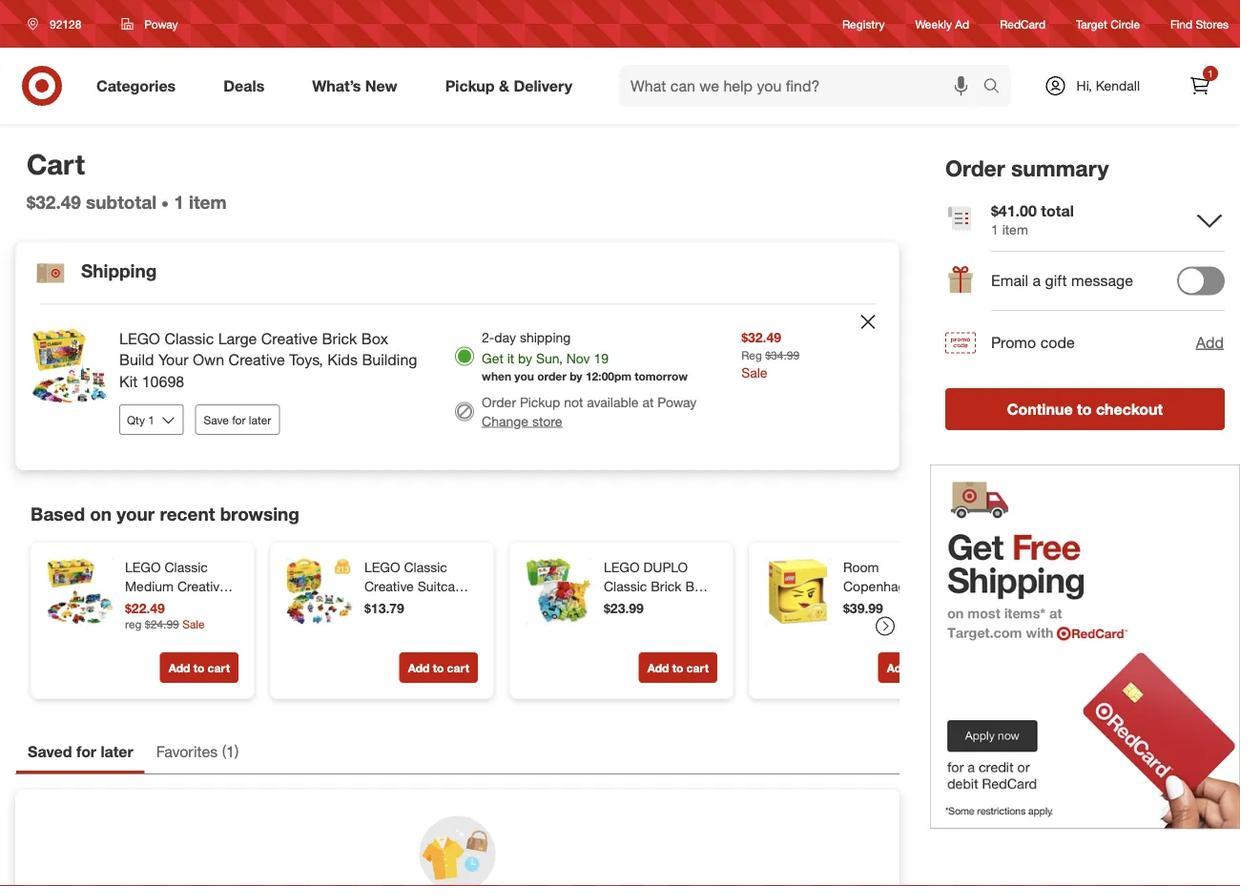 Task type: locate. For each thing, give the bounding box(es) containing it.
1 horizontal spatial box
[[361, 329, 388, 348]]

sale up "play,"
[[182, 617, 205, 631]]

box inside lego duplo classic brick box building set 10913
[[685, 578, 709, 595]]

nov
[[566, 350, 590, 366]]

cart inside button
[[208, 661, 230, 675]]

kids inside lego classic large creative brick box build your own creative toys, kids building kit 10698
[[327, 351, 358, 369]]

what's new link
[[296, 65, 421, 107]]

order for order summary
[[945, 155, 1005, 181]]

for inside button
[[232, 413, 246, 427]]

0 vertical spatial order
[[945, 155, 1005, 181]]

save for later
[[204, 413, 271, 427]]

classic inside lego duplo classic brick box building set 10913
[[604, 578, 647, 595]]

lego classic creative suitcase 10713 link
[[364, 558, 474, 614]]

1 horizontal spatial building
[[362, 351, 417, 369]]

2 horizontal spatial building
[[604, 597, 652, 614]]

deals link
[[207, 65, 288, 107]]

kit inside lego classic large creative brick box build your own creative toys, kids building kit 10698
[[119, 373, 138, 391]]

pickup left &
[[445, 76, 495, 95]]

0 horizontal spatial building
[[125, 616, 173, 633]]

classic inside lego classic medium creative brick box building toys for creative play, kids creative kit 10696
[[165, 559, 208, 576]]

saved for later
[[28, 743, 133, 761]]

0 horizontal spatial pickup
[[445, 76, 495, 95]]

None radio
[[455, 347, 474, 366]]

later right save on the top left of the page
[[249, 413, 271, 427]]

1 right favorites
[[226, 743, 235, 761]]

kids up 10696
[[125, 654, 151, 671]]

2 horizontal spatial box
[[685, 578, 709, 595]]

later inside button
[[249, 413, 271, 427]]

2 vertical spatial brick
[[125, 597, 156, 614]]

2 horizontal spatial for
[[232, 413, 246, 427]]

creative up toys
[[177, 578, 227, 595]]

&
[[499, 76, 509, 95]]

room copenhagen lego large 9 x 10 inch plastic storage head | winking image
[[765, 558, 832, 625], [765, 558, 832, 625]]

brick up toys,
[[322, 329, 357, 348]]

new
[[365, 76, 397, 95]]

1 vertical spatial building
[[604, 597, 652, 614]]

1 link
[[1179, 65, 1221, 107]]

redcard
[[1000, 17, 1046, 31]]

lego inside lego classic large creative brick box build your own creative toys, kids building kit 10698
[[119, 329, 160, 348]]

pickup
[[445, 76, 495, 95], [520, 393, 560, 410]]

sun,
[[536, 350, 563, 366]]

saved for later link
[[16, 734, 145, 774]]

2-day shipping get it by sun, nov 19 when you order by 12:00pm tomorrow
[[482, 329, 688, 384]]

lego classic medium creative brick box building toys for creative play, kids creative kit 10696 image
[[47, 558, 114, 625], [47, 558, 114, 625]]

lego up $23.99 at bottom
[[604, 559, 640, 576]]

1 horizontal spatial kit
[[208, 654, 224, 671]]

kit inside lego classic medium creative brick box building toys for creative play, kids creative kit 10696
[[208, 654, 224, 671]]

1 horizontal spatial large
[[883, 597, 917, 614]]

poway inside order pickup not available at poway change store
[[657, 393, 697, 410]]

your
[[158, 351, 188, 369]]

poway button
[[109, 7, 190, 41]]

lego up 10713
[[364, 559, 400, 576]]

0 horizontal spatial kit
[[119, 373, 138, 391]]

1 vertical spatial later
[[101, 743, 133, 761]]

0 horizontal spatial $32.49
[[27, 191, 81, 213]]

1 inside $41.00 total 1 item
[[991, 221, 999, 238]]

add to cart button for lego classic creative suitcase 10713
[[399, 653, 478, 683]]

cart
[[208, 661, 230, 675], [447, 661, 469, 675], [686, 661, 709, 675]]

pickup & delivery
[[445, 76, 572, 95]]

$32.49 up 'reg'
[[741, 329, 781, 345]]

get free shipping on hundreds of thousands of items* with target redcard. apply now for a credit or debit redcard. *some restrictions apply. image
[[930, 464, 1240, 829]]

1 horizontal spatial kids
[[327, 351, 358, 369]]

poway up the categories link at the left of page
[[144, 17, 178, 31]]

1 horizontal spatial order
[[945, 155, 1005, 181]]

order summary
[[945, 155, 1109, 181]]

1 vertical spatial pickup
[[520, 393, 560, 410]]

classic for creative
[[404, 559, 447, 576]]

0 horizontal spatial for
[[76, 743, 96, 761]]

suitcase
[[418, 578, 469, 595]]

$32.49 inside $32.49 reg $34.99 sale
[[741, 329, 781, 345]]

classic up suitcase
[[404, 559, 447, 576]]

add to cart button down $13.79
[[399, 653, 478, 683]]

add to cart button down "play,"
[[160, 653, 238, 683]]

to right continue
[[1077, 399, 1092, 418]]

when
[[482, 369, 511, 384]]

0 horizontal spatial large
[[218, 329, 257, 348]]

a
[[1033, 271, 1041, 290]]

0 horizontal spatial later
[[101, 743, 133, 761]]

play,
[[178, 635, 205, 652]]

tomorrow
[[635, 369, 688, 384]]

lego for lego classic large creative brick box build your own creative toys, kids building kit 10698
[[119, 329, 160, 348]]

0 vertical spatial by
[[518, 350, 532, 366]]

registry link
[[842, 16, 885, 32]]

lego for lego classic medium creative brick box building toys for creative play, kids creative kit 10696
[[125, 559, 161, 576]]

0 vertical spatial large
[[218, 329, 257, 348]]

add to cart button down set
[[639, 653, 717, 683]]

0 vertical spatial building
[[362, 351, 417, 369]]

lego duplo classic brick box building set 10913 link
[[604, 558, 714, 633]]

building inside lego duplo classic brick box building set 10913
[[604, 597, 652, 614]]

item down $41.00
[[1002, 221, 1028, 238]]

box inside lego classic large creative brick box build your own creative toys, kids building kit 10698
[[361, 329, 388, 348]]

lego up build
[[119, 329, 160, 348]]

add button
[[1195, 330, 1225, 354]]

1 horizontal spatial $32.49
[[741, 329, 781, 345]]

kids for building
[[327, 351, 358, 369]]

lego up medium
[[125, 559, 161, 576]]

1 down $41.00
[[991, 221, 999, 238]]

lego inside lego classic medium creative brick box building toys for creative play, kids creative kit 10696
[[125, 559, 161, 576]]

1 vertical spatial kit
[[208, 654, 224, 671]]

classic up medium
[[165, 559, 208, 576]]

sale inside $32.49 reg $34.99 sale
[[741, 364, 767, 381]]

ad
[[955, 17, 969, 31]]

total
[[1041, 201, 1074, 220]]

lego inside lego duplo classic brick box building set 10913
[[604, 559, 640, 576]]

to inside button
[[1077, 399, 1092, 418]]

poway right at on the right of the page
[[657, 393, 697, 410]]

0 vertical spatial kit
[[119, 373, 138, 391]]

0 vertical spatial pickup
[[445, 76, 495, 95]]

brick up reg
[[125, 597, 156, 614]]

$22.49 reg $24.99 sale
[[125, 600, 205, 631]]

1 vertical spatial $32.49
[[741, 329, 781, 345]]

subtotal
[[86, 191, 157, 213]]

large up plastic
[[883, 597, 917, 614]]

1 horizontal spatial poway
[[657, 393, 697, 410]]

0 vertical spatial brick
[[322, 329, 357, 348]]

brick for lego classic large creative brick box build your own creative toys, kids building kit 10698
[[322, 329, 357, 348]]

10913
[[604, 616, 641, 633]]

brick up set
[[651, 578, 682, 595]]

1 horizontal spatial later
[[249, 413, 271, 427]]

pickup up store
[[520, 393, 560, 410]]

target
[[1076, 17, 1107, 31]]

on
[[90, 503, 112, 525]]

lego classic creative suitcase 10713
[[364, 559, 469, 614]]

1 vertical spatial by
[[570, 369, 582, 384]]

0 vertical spatial poway
[[144, 17, 178, 31]]

toys
[[177, 616, 204, 633]]

2 horizontal spatial brick
[[651, 578, 682, 595]]

1 vertical spatial sale
[[182, 617, 205, 631]]

$32.49
[[27, 191, 81, 213], [741, 329, 781, 345]]

storage
[[843, 635, 890, 652]]

$13.79 add to cart
[[364, 600, 469, 675]]

creative inside lego classic creative suitcase 10713
[[364, 578, 414, 595]]

$22.49
[[125, 600, 165, 617]]

item right the subtotal at the left top
[[189, 191, 227, 213]]

for right toys
[[208, 616, 223, 633]]

2 horizontal spatial add to cart button
[[639, 653, 717, 683]]

cart inside the $13.79 add to cart
[[447, 661, 469, 675]]

later right saved
[[101, 743, 133, 761]]

large
[[218, 329, 257, 348], [883, 597, 917, 614]]

1 vertical spatial for
[[208, 616, 223, 633]]

1 vertical spatial kids
[[125, 654, 151, 671]]

plastic
[[891, 616, 931, 633]]

add to cart button for lego classic medium creative brick box building toys for creative play, kids creative kit 10696
[[160, 653, 238, 683]]

for right save on the top left of the page
[[232, 413, 246, 427]]

to down set
[[672, 661, 683, 675]]

0 horizontal spatial order
[[482, 393, 516, 410]]

box for lego classic large creative brick box build your own creative toys, kids building kit 10698
[[361, 329, 388, 348]]

large inside lego classic large creative brick box build your own creative toys, kids building kit 10698
[[218, 329, 257, 348]]

1 vertical spatial item
[[1002, 221, 1028, 238]]

creative down "play,"
[[155, 654, 205, 671]]

building
[[362, 351, 417, 369], [604, 597, 652, 614], [125, 616, 173, 633]]

circle
[[1111, 17, 1140, 31]]

creative up 10713
[[364, 578, 414, 595]]

What can we help you find? suggestions appear below search field
[[619, 65, 988, 107]]

continue to checkout button
[[945, 388, 1225, 430]]

1 vertical spatial order
[[482, 393, 516, 410]]

sale inside $22.49 reg $24.99 sale
[[182, 617, 205, 631]]

0 horizontal spatial add to cart button
[[160, 653, 238, 683]]

$32.49 down cart
[[27, 191, 81, 213]]

saved
[[28, 743, 72, 761]]

cart inside $23.99 add to cart
[[686, 661, 709, 675]]

0 horizontal spatial sale
[[182, 617, 205, 631]]

lego inside room copenhagen lego large 9 x 10 inch plastic storage head | winking
[[843, 597, 879, 614]]

sale down 'reg'
[[741, 364, 767, 381]]

classic inside lego classic creative suitcase 10713
[[404, 559, 447, 576]]

order inside order pickup not available at poway change store
[[482, 393, 516, 410]]

classic up your
[[164, 329, 214, 348]]

promo
[[991, 333, 1036, 351]]

order pickup not available at poway change store
[[482, 393, 697, 429]]

1 horizontal spatial pickup
[[520, 393, 560, 410]]

2 vertical spatial box
[[159, 597, 183, 614]]

2 vertical spatial for
[[76, 743, 96, 761]]

$23.99 add to cart
[[604, 600, 709, 675]]

1 horizontal spatial for
[[208, 616, 223, 633]]

0 vertical spatial kids
[[327, 351, 358, 369]]

box inside lego classic medium creative brick box building toys for creative play, kids creative kit 10696
[[159, 597, 183, 614]]

$32.49 reg $34.99 sale
[[741, 329, 799, 381]]

large up own
[[218, 329, 257, 348]]

kids
[[327, 351, 358, 369], [125, 654, 151, 671]]

brick inside lego classic medium creative brick box building toys for creative play, kids creative kit 10696
[[125, 597, 156, 614]]

order up $41.00
[[945, 155, 1005, 181]]

0 vertical spatial $32.49
[[27, 191, 81, 213]]

0 horizontal spatial item
[[189, 191, 227, 213]]

kids inside lego classic medium creative brick box building toys for creative play, kids creative kit 10696
[[125, 654, 151, 671]]

add
[[1196, 333, 1224, 351], [169, 661, 190, 675], [408, 661, 430, 675], [647, 661, 669, 675]]

by right "it"
[[518, 350, 532, 366]]

room copenhagen lego large 9 x 10 inch plastic storage head | winking
[[843, 559, 939, 671]]

later for save for later
[[249, 413, 271, 427]]

2 vertical spatial building
[[125, 616, 173, 633]]

cart for lego classic creative suitcase 10713
[[447, 661, 469, 675]]

0 vertical spatial sale
[[741, 364, 767, 381]]

0 horizontal spatial cart
[[208, 661, 230, 675]]

cart item ready to fulfill group
[[16, 305, 899, 469]]

to inside the $13.79 add to cart
[[433, 661, 444, 675]]

0 horizontal spatial brick
[[125, 597, 156, 614]]

browsing
[[220, 503, 299, 525]]

brick inside lego classic large creative brick box build your own creative toys, kids building kit 10698
[[322, 329, 357, 348]]

find
[[1171, 17, 1193, 31]]

registry
[[842, 17, 885, 31]]

order up change
[[482, 393, 516, 410]]

2 cart from the left
[[447, 661, 469, 675]]

lego for lego duplo classic brick box building set 10913
[[604, 559, 640, 576]]

0 horizontal spatial kids
[[125, 654, 151, 671]]

|
[[929, 635, 932, 652]]

pickup inside order pickup not available at poway change store
[[520, 393, 560, 410]]

1 horizontal spatial by
[[570, 369, 582, 384]]

creative right own
[[229, 351, 285, 369]]

for right saved
[[76, 743, 96, 761]]

0 horizontal spatial poway
[[144, 17, 178, 31]]

0 vertical spatial box
[[361, 329, 388, 348]]

1 horizontal spatial item
[[1002, 221, 1028, 238]]

classic up $23.99 at bottom
[[604, 578, 647, 595]]

none radio inside cart item ready to fulfill group
[[455, 347, 474, 366]]

2 horizontal spatial cart
[[686, 661, 709, 675]]

to inside $23.99 add to cart
[[672, 661, 683, 675]]

0 vertical spatial later
[[249, 413, 271, 427]]

0 horizontal spatial box
[[159, 597, 183, 614]]

lego duplo classic brick box building set 10913 image
[[526, 558, 592, 625], [526, 558, 592, 625]]

1 horizontal spatial add to cart button
[[399, 653, 478, 683]]

kids right toys,
[[327, 351, 358, 369]]

2 add to cart button from the left
[[399, 653, 478, 683]]

1 vertical spatial large
[[883, 597, 917, 614]]

kit for lego classic large creative brick box build your own creative toys, kids building kit 10698
[[119, 373, 138, 391]]

weekly
[[915, 17, 952, 31]]

1 horizontal spatial brick
[[322, 329, 357, 348]]

0 vertical spatial for
[[232, 413, 246, 427]]

1 horizontal spatial sale
[[741, 364, 767, 381]]

add to cart button for lego duplo classic brick box building set 10913
[[639, 653, 717, 683]]

1 vertical spatial poway
[[657, 393, 697, 410]]

1 cart from the left
[[208, 661, 230, 675]]

pickup & delivery link
[[429, 65, 596, 107]]

1 vertical spatial brick
[[651, 578, 682, 595]]

creative up toys,
[[261, 329, 318, 348]]

winking
[[843, 654, 891, 671]]

92128 button
[[15, 7, 101, 41]]

own
[[193, 351, 224, 369]]

1 horizontal spatial cart
[[447, 661, 469, 675]]

building inside lego classic medium creative brick box building toys for creative play, kids creative kit 10696
[[125, 616, 173, 633]]

delivery
[[514, 76, 572, 95]]

lego classic creative suitcase 10713 image
[[286, 558, 353, 625], [286, 558, 353, 625]]

lego up 10
[[843, 597, 879, 614]]

by down nov on the left top of the page
[[570, 369, 582, 384]]

3 add to cart button from the left
[[639, 653, 717, 683]]

0 horizontal spatial by
[[518, 350, 532, 366]]

to down suitcase
[[433, 661, 444, 675]]

classic inside lego classic large creative brick box build your own creative toys, kids building kit 10698
[[164, 329, 214, 348]]

1 add to cart button from the left
[[160, 653, 238, 683]]

3 cart from the left
[[686, 661, 709, 675]]

weekly ad link
[[915, 16, 969, 32]]

1 vertical spatial box
[[685, 578, 709, 595]]

for for saved for later
[[76, 743, 96, 761]]

lego inside lego classic creative suitcase 10713
[[364, 559, 400, 576]]

order for order pickup not available at poway change store
[[482, 393, 516, 410]]

reg
[[125, 617, 142, 631]]



Task type: vqa. For each thing, say whether or not it's contained in the screenshot.
"-"
no



Task type: describe. For each thing, give the bounding box(es) containing it.
build
[[119, 351, 154, 369]]

$41.00
[[991, 201, 1037, 220]]

message
[[1071, 271, 1133, 290]]

later for saved for later
[[101, 743, 133, 761]]

copenhagen
[[843, 578, 921, 595]]

1 down stores
[[1208, 67, 1213, 79]]

target circle
[[1076, 17, 1140, 31]]

lego duplo classic brick box building set 10913
[[604, 559, 709, 633]]

medium
[[125, 578, 174, 595]]

add inside the $13.79 add to cart
[[408, 661, 430, 675]]

lego for lego classic creative suitcase 10713
[[364, 559, 400, 576]]

(
[[222, 743, 226, 761]]

10713
[[364, 597, 402, 614]]

favorites ( 1 )
[[156, 743, 239, 761]]

large inside room copenhagen lego large 9 x 10 inch plastic storage head | winking
[[883, 597, 917, 614]]

room copenhagen lego large 9 x 10 inch plastic storage head | winking link
[[843, 558, 953, 671]]

find stores link
[[1171, 16, 1229, 32]]

stores
[[1196, 17, 1229, 31]]

email a gift message
[[991, 271, 1133, 290]]

lego classic large creative brick box build your own creative toys, kids building kit 10698
[[119, 329, 417, 391]]

not available radio
[[455, 402, 474, 421]]

item inside $41.00 total 1 item
[[1002, 221, 1028, 238]]

brick for lego classic medium creative brick box building toys for creative play, kids creative kit 10696
[[125, 597, 156, 614]]

$34.99
[[765, 348, 799, 362]]

sale for $22.49
[[182, 617, 205, 631]]

$23.99
[[604, 600, 644, 617]]

hi, kendall
[[1077, 77, 1140, 94]]

you
[[515, 369, 534, 384]]

deals
[[223, 76, 264, 95]]

classic for large
[[164, 329, 214, 348]]

brick inside lego duplo classic brick box building set 10913
[[651, 578, 682, 595]]

shipping
[[81, 260, 157, 282]]

add to cart
[[169, 661, 230, 675]]

$39.99
[[843, 600, 883, 617]]

your
[[117, 503, 155, 525]]

sale for $32.49
[[741, 364, 767, 381]]

$13.79
[[364, 600, 404, 617]]

duplo
[[643, 559, 688, 576]]

save for later button
[[195, 404, 280, 435]]

redcard link
[[1000, 16, 1046, 32]]

10698
[[142, 373, 184, 391]]

lego classic medium creative brick box building toys for creative play, kids creative kit 10696 link
[[125, 558, 235, 690]]

for inside lego classic medium creative brick box building toys for creative play, kids creative kit 10696
[[208, 616, 223, 633]]

lego classic large creative brick box build your own creative toys, kids building kit 10698 image
[[31, 328, 108, 404]]

gift
[[1045, 271, 1067, 290]]

shipping
[[520, 329, 571, 345]]

promo code
[[991, 333, 1075, 351]]

creative down $24.99
[[125, 635, 174, 652]]

it
[[507, 350, 514, 366]]

1 right the subtotal at the left top
[[174, 191, 184, 213]]

1 item
[[174, 191, 227, 213]]

for for save for later
[[232, 413, 246, 427]]

$32.49 subtotal
[[27, 191, 157, 213]]

categories
[[96, 76, 176, 95]]

$32.49 for reg
[[741, 329, 781, 345]]

poway inside poway dropdown button
[[144, 17, 178, 31]]

store
[[532, 412, 562, 429]]

10
[[843, 616, 858, 633]]

kids for creative
[[125, 654, 151, 671]]

search
[[975, 78, 1020, 97]]

add inside $23.99 add to cart
[[647, 661, 669, 675]]

based on your recent browsing
[[31, 503, 299, 525]]

code
[[1040, 333, 1075, 351]]

12:00pm
[[586, 369, 631, 384]]

what's new
[[312, 76, 397, 95]]

classic for medium
[[165, 559, 208, 576]]

find stores
[[1171, 17, 1229, 31]]

box for lego classic medium creative brick box building toys for creative play, kids creative kit 10696
[[159, 597, 183, 614]]

search button
[[975, 65, 1020, 111]]

cart for lego duplo classic brick box building set 10913
[[686, 661, 709, 675]]

cart
[[27, 147, 85, 181]]

reg
[[741, 348, 762, 362]]

day
[[494, 329, 516, 345]]

change
[[482, 412, 528, 429]]

lego classic medium creative brick box building toys for creative play, kids creative kit 10696
[[125, 559, 227, 690]]

get
[[482, 350, 503, 366]]

9
[[921, 597, 928, 614]]

add inside button
[[1196, 333, 1224, 351]]

continue
[[1007, 399, 1073, 418]]

not
[[564, 393, 583, 410]]

$32.49 for subtotal
[[27, 191, 81, 213]]

summary
[[1011, 155, 1109, 181]]

to down "play,"
[[193, 661, 204, 675]]

inch
[[862, 616, 887, 633]]

92128
[[50, 17, 81, 31]]

0 vertical spatial item
[[189, 191, 227, 213]]

toys,
[[289, 351, 323, 369]]

what's
[[312, 76, 361, 95]]

checkout
[[1096, 399, 1163, 418]]

at
[[642, 393, 654, 410]]

10696
[[125, 674, 162, 690]]

available
[[587, 393, 639, 410]]

kendall
[[1096, 77, 1140, 94]]

2-
[[482, 329, 494, 345]]

$24.99
[[145, 617, 179, 631]]

x
[[932, 597, 939, 614]]

building inside lego classic large creative brick box build your own creative toys, kids building kit 10698
[[362, 351, 417, 369]]

$41.00 total 1 item
[[991, 201, 1074, 238]]

kit for lego classic medium creative brick box building toys for creative play, kids creative kit 10696
[[208, 654, 224, 671]]

target circle link
[[1076, 16, 1140, 32]]

order
[[537, 369, 566, 384]]



